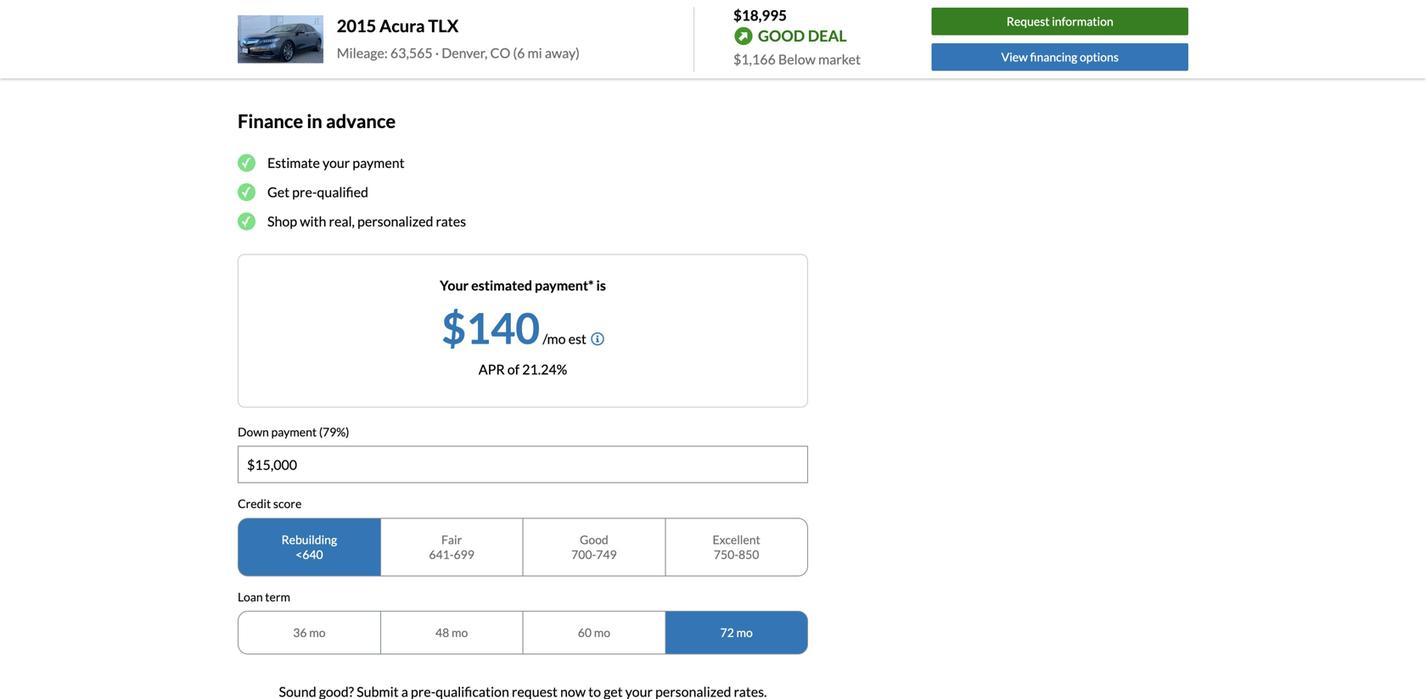 Task type: describe. For each thing, give the bounding box(es) containing it.
qualified
[[317, 184, 368, 200]]

(6
[[513, 44, 525, 61]]

26 days at this dealership 68 days on cargurus · 24 saves
[[292, 27, 476, 64]]

63,565
[[390, 44, 433, 61]]

36
[[293, 626, 307, 640]]

co
[[490, 44, 510, 61]]

request information button
[[932, 8, 1188, 35]]

tlx
[[428, 16, 459, 36]]

estimate your payment
[[267, 154, 405, 171]]

60 mo
[[578, 626, 610, 640]]

$18,995
[[733, 6, 787, 24]]

<640
[[296, 547, 323, 562]]

acura
[[379, 16, 425, 36]]

36 mo
[[293, 626, 326, 640]]

(79%)
[[319, 425, 349, 439]]

credit
[[238, 497, 271, 511]]

good
[[758, 26, 805, 45]]

2015
[[337, 16, 376, 36]]

information
[[1052, 14, 1113, 29]]

financing
[[1030, 50, 1077, 64]]

shop
[[267, 213, 297, 229]]

26 days at this dealership image
[[244, 30, 272, 57]]

down payment (79%)
[[238, 425, 349, 439]]

/mo
[[543, 330, 566, 347]]

in
[[307, 110, 322, 132]]

749
[[596, 547, 617, 562]]

mo for 36 mo
[[309, 626, 326, 640]]

est
[[568, 330, 586, 347]]

shop with real, personalized rates
[[267, 213, 466, 229]]

away)
[[545, 44, 580, 61]]

is
[[596, 277, 606, 294]]

dealership
[[381, 27, 445, 44]]

26
[[292, 27, 308, 44]]

this
[[356, 27, 378, 44]]

21.24%
[[522, 361, 567, 378]]

rebuilding <640
[[282, 533, 337, 562]]

payment*
[[535, 277, 594, 294]]

cargurus
[[358, 48, 416, 64]]

72 mo
[[720, 626, 753, 640]]

below
[[778, 51, 816, 67]]

excellent 750-850
[[713, 533, 760, 562]]

700-
[[571, 547, 596, 562]]

mo for 48 mo
[[452, 626, 468, 640]]

with
[[300, 213, 326, 229]]

request information
[[1007, 14, 1113, 29]]

699
[[454, 547, 474, 562]]

fair
[[441, 533, 462, 547]]

2 days from the top
[[310, 48, 337, 64]]

on
[[340, 48, 355, 64]]

finance in advance
[[238, 110, 396, 132]]

rates
[[436, 213, 466, 229]]

loan term
[[238, 590, 290, 604]]

$140
[[442, 302, 540, 353]]

rebuilding
[[282, 533, 337, 547]]



Task type: vqa. For each thing, say whether or not it's contained in the screenshot.
(970) 517-2598 button to the left
no



Task type: locate. For each thing, give the bounding box(es) containing it.
mi
[[528, 44, 542, 61]]

48
[[435, 626, 449, 640]]

68
[[292, 48, 308, 64]]

1 mo from the left
[[309, 626, 326, 640]]

real,
[[329, 213, 355, 229]]

72
[[720, 626, 734, 640]]

1 vertical spatial days
[[310, 48, 337, 64]]

1 vertical spatial payment
[[271, 425, 317, 439]]

0 horizontal spatial payment
[[271, 425, 317, 439]]

0 vertical spatial payment
[[353, 154, 405, 171]]

641-
[[429, 547, 454, 562]]

request
[[1007, 14, 1050, 29]]

personalized
[[357, 213, 433, 229]]

apr of 21.24%
[[479, 361, 567, 378]]

apr
[[479, 361, 505, 378]]

mo right 48 on the left
[[452, 626, 468, 640]]

fair 641-699
[[429, 533, 474, 562]]

payment left (79%)
[[271, 425, 317, 439]]

excellent
[[713, 533, 760, 547]]

credit score
[[238, 497, 302, 511]]

· inside 2015 acura tlx mileage: 63,565 · denver, co (6 mi away)
[[435, 44, 439, 61]]

finance
[[238, 110, 303, 132]]

good
[[580, 533, 608, 547]]

days
[[310, 27, 338, 44], [310, 48, 337, 64]]

your
[[440, 277, 469, 294]]

3 mo from the left
[[594, 626, 610, 640]]

good 700-749
[[571, 533, 617, 562]]

mo for 72 mo
[[736, 626, 753, 640]]

26 days at this dealership image
[[238, 23, 278, 64]]

days left on
[[310, 48, 337, 64]]

2015 acura tlx image
[[238, 15, 323, 63]]

4 mo from the left
[[736, 626, 753, 640]]

1 horizontal spatial payment
[[353, 154, 405, 171]]

24
[[425, 48, 441, 64]]

down
[[238, 425, 269, 439]]

saves
[[443, 48, 476, 64]]

2 mo from the left
[[452, 626, 468, 640]]

term
[[265, 590, 290, 604]]

0 horizontal spatial ·
[[419, 48, 422, 64]]

1 horizontal spatial ·
[[435, 44, 439, 61]]

2015 acura tlx mileage: 63,565 · denver, co (6 mi away)
[[337, 16, 580, 61]]

of
[[507, 361, 520, 378]]

$1,166 below market
[[733, 51, 861, 67]]

denver,
[[442, 44, 488, 61]]

view financing options button
[[932, 43, 1188, 71]]

·
[[435, 44, 439, 61], [419, 48, 422, 64]]

at
[[341, 27, 353, 44]]

days left at
[[310, 27, 338, 44]]

mileage:
[[337, 44, 388, 61]]

0 vertical spatial days
[[310, 27, 338, 44]]

750-
[[714, 547, 739, 562]]

estimate
[[267, 154, 320, 171]]

60
[[578, 626, 592, 640]]

market
[[818, 51, 861, 67]]

48 mo
[[435, 626, 468, 640]]

deal
[[808, 26, 847, 45]]

$1,166
[[733, 51, 776, 67]]

loan
[[238, 590, 263, 604]]

your estimated payment* is
[[440, 277, 606, 294]]

advance
[[326, 110, 396, 132]]

mo for 60 mo
[[594, 626, 610, 640]]

$140 /mo est
[[442, 302, 586, 353]]

Down payment (79%) text field
[[239, 447, 807, 483]]

850
[[739, 547, 759, 562]]

get
[[267, 184, 290, 200]]

mo
[[309, 626, 326, 640], [452, 626, 468, 640], [594, 626, 610, 640], [736, 626, 753, 640]]

good deal
[[758, 26, 847, 45]]

payment right your
[[353, 154, 405, 171]]

pre-
[[292, 184, 317, 200]]

your
[[323, 154, 350, 171]]

· left saves
[[435, 44, 439, 61]]

· left 24 at top left
[[419, 48, 422, 64]]

estimated
[[471, 277, 532, 294]]

score
[[273, 497, 302, 511]]

get pre-qualified
[[267, 184, 368, 200]]

view financing options
[[1001, 50, 1119, 64]]

mo right 72
[[736, 626, 753, 640]]

payment
[[353, 154, 405, 171], [271, 425, 317, 439]]

· inside 26 days at this dealership 68 days on cargurus · 24 saves
[[419, 48, 422, 64]]

view
[[1001, 50, 1028, 64]]

mo right 36
[[309, 626, 326, 640]]

1 days from the top
[[310, 27, 338, 44]]

info circle image
[[591, 332, 604, 346]]

options
[[1080, 50, 1119, 64]]

mo right 60
[[594, 626, 610, 640]]



